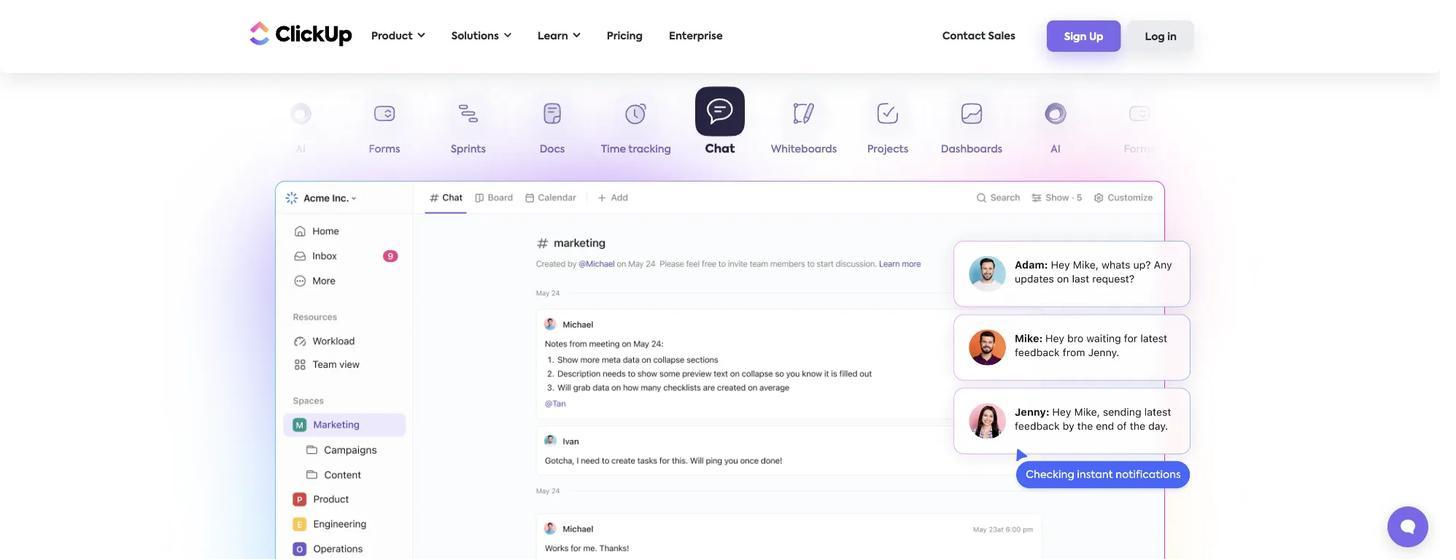 Task type: locate. For each thing, give the bounding box(es) containing it.
0 horizontal spatial sprints
[[451, 145, 486, 155]]

0 horizontal spatial forms
[[369, 145, 400, 155]]

forms
[[369, 145, 400, 155], [1124, 145, 1156, 155]]

0 horizontal spatial forms button
[[343, 93, 427, 161]]

1 horizontal spatial forms button
[[1098, 93, 1182, 161]]

sign up button
[[1047, 21, 1121, 52]]

1 horizontal spatial forms
[[1124, 145, 1156, 155]]

1 horizontal spatial sprints
[[1206, 145, 1241, 155]]

docs button
[[511, 93, 594, 161]]

forms button
[[343, 93, 427, 161], [1098, 93, 1182, 161]]

solutions button
[[444, 21, 519, 51]]

tracking
[[629, 145, 671, 155]]

0 horizontal spatial dashboards button
[[175, 93, 259, 161]]

1 horizontal spatial dashboards
[[941, 145, 1003, 155]]

time tracking
[[601, 145, 671, 155]]

sprints
[[451, 145, 486, 155], [1206, 145, 1241, 155]]

product
[[371, 31, 413, 41]]

sprints button
[[427, 93, 511, 161], [1182, 93, 1266, 161]]

0 horizontal spatial ai button
[[259, 93, 343, 161]]

whiteboards button
[[762, 93, 846, 161]]

ai
[[296, 145, 306, 155], [1051, 145, 1061, 155]]

ai button
[[259, 93, 343, 161], [1014, 93, 1098, 161]]

1 horizontal spatial dashboards button
[[930, 93, 1014, 161]]

2 dashboards button from the left
[[930, 93, 1014, 161]]

projects
[[868, 145, 909, 155]]

log in
[[1146, 32, 1177, 42]]

1 horizontal spatial ai
[[1051, 145, 1061, 155]]

contact
[[943, 31, 986, 41]]

0 horizontal spatial dashboards
[[186, 145, 248, 155]]

contact sales link
[[935, 21, 1023, 51]]

1 sprints from the left
[[451, 145, 486, 155]]

0 horizontal spatial sprints button
[[427, 93, 511, 161]]

dashboards button
[[175, 93, 259, 161], [930, 93, 1014, 161]]

2 sprints from the left
[[1206, 145, 1241, 155]]

1 dashboards from the left
[[186, 145, 248, 155]]

0 horizontal spatial ai
[[296, 145, 306, 155]]

learn button
[[531, 21, 588, 51]]

sign up
[[1065, 32, 1104, 42]]

dashboards
[[186, 145, 248, 155], [941, 145, 1003, 155]]

clickup image
[[246, 20, 353, 47]]

1 horizontal spatial sprints button
[[1182, 93, 1266, 161]]

sales
[[989, 31, 1016, 41]]

1 horizontal spatial ai button
[[1014, 93, 1098, 161]]

chat image
[[275, 181, 1166, 559], [936, 224, 1209, 494]]



Task type: vqa. For each thing, say whether or not it's contained in the screenshot.
1,000's executions,
no



Task type: describe. For each thing, give the bounding box(es) containing it.
2 forms button from the left
[[1098, 93, 1182, 161]]

2 forms from the left
[[1124, 145, 1156, 155]]

1 sprints button from the left
[[427, 93, 511, 161]]

log
[[1146, 32, 1165, 42]]

up
[[1090, 32, 1104, 42]]

enterprise
[[669, 31, 723, 41]]

projects button
[[846, 93, 930, 161]]

in
[[1168, 32, 1177, 42]]

whiteboards
[[771, 145, 837, 155]]

1 dashboards button from the left
[[175, 93, 259, 161]]

1 forms from the left
[[369, 145, 400, 155]]

2 dashboards from the left
[[941, 145, 1003, 155]]

pricing
[[607, 31, 643, 41]]

contact sales
[[943, 31, 1016, 41]]

chat
[[705, 143, 735, 155]]

2 sprints button from the left
[[1182, 93, 1266, 161]]

time tracking button
[[594, 93, 678, 161]]

2 ai button from the left
[[1014, 93, 1098, 161]]

1 ai from the left
[[296, 145, 306, 155]]

docs
[[540, 145, 565, 155]]

log in link
[[1128, 21, 1195, 52]]

product button
[[364, 21, 433, 51]]

learn
[[538, 31, 568, 41]]

solutions
[[452, 31, 499, 41]]

enterprise link
[[662, 21, 730, 51]]

pricing link
[[600, 21, 650, 51]]

chat button
[[678, 86, 762, 159]]

time
[[601, 145, 626, 155]]

1 forms button from the left
[[343, 93, 427, 161]]

sign
[[1065, 32, 1087, 42]]

1 ai button from the left
[[259, 93, 343, 161]]

2 ai from the left
[[1051, 145, 1061, 155]]



